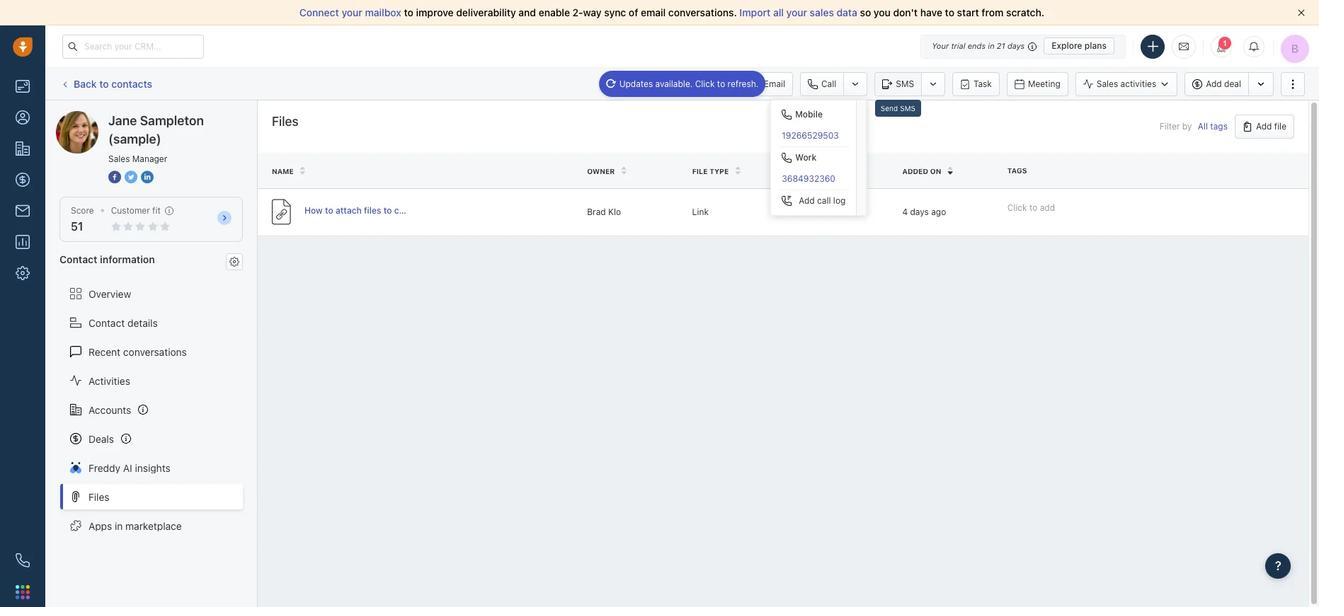 Task type: locate. For each thing, give the bounding box(es) containing it.
your
[[342, 6, 362, 18], [786, 6, 807, 18]]

conversations.
[[668, 6, 737, 18]]

email button
[[743, 72, 793, 96]]

0 vertical spatial contact
[[59, 254, 97, 266]]

back to contacts
[[74, 78, 152, 90]]

jane down back
[[84, 110, 106, 122]]

contact details
[[89, 317, 158, 329]]

contacts?
[[394, 205, 434, 216]]

files up apps
[[89, 491, 109, 503]]

contact up recent
[[89, 317, 125, 329]]

apps
[[89, 520, 112, 532]]

filter by all tags
[[1160, 121, 1228, 132]]

back to contacts link
[[59, 73, 153, 95]]

jane down contacts
[[108, 113, 137, 128]]

click to add
[[1007, 202, 1055, 213]]

2 vertical spatial add
[[799, 195, 815, 206]]

sms up send sms
[[896, 78, 914, 89]]

score 51
[[71, 205, 94, 233]]

days right 4
[[910, 207, 929, 217]]

sms right send
[[900, 104, 916, 112]]

1 horizontal spatial your
[[786, 6, 807, 18]]

0 horizontal spatial jane
[[84, 110, 106, 122]]

1
[[1223, 39, 1227, 47]]

activities
[[1121, 79, 1156, 89]]

0 horizontal spatial files
[[89, 491, 109, 503]]

-
[[797, 207, 801, 217], [801, 207, 805, 217]]

1 vertical spatial contact
[[89, 317, 125, 329]]

0 horizontal spatial your
[[342, 6, 362, 18]]

add left file
[[1256, 121, 1272, 132]]

to right how
[[325, 205, 333, 216]]

(sample) down jane sampleton (sample)
[[108, 132, 161, 147]]

to right files
[[384, 205, 392, 216]]

mng settings image
[[229, 257, 239, 267]]

in left 21
[[988, 41, 995, 50]]

1 vertical spatial (sample)
[[108, 132, 161, 147]]

send sms
[[881, 104, 916, 112]]

recent conversations
[[89, 346, 187, 358]]

deals
[[89, 433, 114, 445]]

to left the refresh.
[[717, 78, 725, 89]]

add
[[1040, 202, 1055, 213]]

type
[[710, 167, 729, 175]]

sales up "facebook circled" icon
[[108, 154, 130, 164]]

filter
[[1160, 121, 1180, 132]]

contact
[[59, 254, 97, 266], [89, 317, 125, 329]]

(sample) inside jane sampleton (sample) sales manager
[[108, 132, 161, 147]]

jane for jane sampleton (sample) sales manager
[[108, 113, 137, 128]]

1 horizontal spatial click
[[1007, 202, 1027, 213]]

1 horizontal spatial add
[[1206, 79, 1222, 89]]

work
[[795, 152, 817, 163]]

freddy
[[89, 462, 120, 474]]

files up 'name'
[[272, 114, 299, 129]]

0 vertical spatial click
[[695, 78, 715, 89]]

file left type
[[692, 167, 708, 175]]

(sample) up manager
[[160, 110, 201, 122]]

add up -- at the top
[[799, 195, 815, 206]]

meeting
[[1028, 78, 1061, 89]]

days right 21
[[1008, 41, 1025, 50]]

your right all
[[786, 6, 807, 18]]

click left 'add'
[[1007, 202, 1027, 213]]

0 vertical spatial in
[[988, 41, 995, 50]]

explore plans link
[[1044, 38, 1115, 55]]

don't
[[893, 6, 918, 18]]

fit
[[152, 205, 161, 216]]

by
[[1182, 121, 1192, 132]]

customer fit
[[111, 205, 161, 216]]

sampleton inside jane sampleton (sample) sales manager
[[140, 113, 204, 128]]

1 - from the left
[[797, 207, 801, 217]]

contact for contact details
[[89, 317, 125, 329]]

link
[[692, 207, 709, 217]]

updates available. click to refresh. link
[[599, 70, 766, 97]]

jane inside jane sampleton (sample) sales manager
[[108, 113, 137, 128]]

add for add call log
[[799, 195, 815, 206]]

sales left activities
[[1097, 79, 1118, 89]]

close image
[[1298, 9, 1305, 16]]

0 horizontal spatial sales
[[108, 154, 130, 164]]

linkedin circled image
[[141, 170, 154, 185]]

to right back
[[99, 78, 109, 90]]

sales activities button
[[1075, 72, 1185, 96], [1075, 72, 1178, 96]]

file for file type
[[692, 167, 708, 175]]

sms inside tooltip
[[900, 104, 916, 112]]

2 file from the left
[[692, 167, 708, 175]]

how to attach files to contacts?
[[304, 205, 434, 216]]

(sample)
[[160, 110, 201, 122], [108, 132, 161, 147]]

deal
[[1224, 79, 1241, 89]]

sales activities
[[1097, 79, 1156, 89]]

data
[[837, 6, 857, 18]]

1 horizontal spatial jane
[[108, 113, 137, 128]]

scratch.
[[1006, 6, 1044, 18]]

1 horizontal spatial in
[[988, 41, 995, 50]]

connect
[[299, 6, 339, 18]]

2 horizontal spatial add
[[1256, 121, 1272, 132]]

contact down "51"
[[59, 254, 97, 266]]

all tags link
[[1198, 121, 1228, 132]]

ago
[[931, 207, 946, 217]]

files
[[272, 114, 299, 129], [89, 491, 109, 503]]

1 vertical spatial add
[[1256, 121, 1272, 132]]

overview
[[89, 288, 131, 300]]

1 vertical spatial in
[[115, 520, 123, 532]]

1 vertical spatial sms
[[900, 104, 916, 112]]

4 days ago
[[902, 207, 946, 217]]

and
[[519, 6, 536, 18]]

0 vertical spatial days
[[1008, 41, 1025, 50]]

in right apps
[[115, 520, 123, 532]]

0 vertical spatial sms
[[896, 78, 914, 89]]

email
[[764, 78, 785, 89]]

1 link
[[1211, 36, 1232, 57]]

sampleton for jane sampleton (sample) sales manager
[[140, 113, 204, 128]]

phone image
[[16, 554, 30, 568]]

0 vertical spatial (sample)
[[160, 110, 201, 122]]

1 horizontal spatial sales
[[1097, 79, 1118, 89]]

0 horizontal spatial add
[[799, 195, 815, 206]]

1 vertical spatial days
[[910, 207, 929, 217]]

0 vertical spatial files
[[272, 114, 299, 129]]

connect your mailbox to improve deliverability and enable 2-way sync of email conversations. import all your sales data so you don't have to start from scratch.
[[299, 6, 1044, 18]]

sms button
[[875, 72, 921, 96]]

1 vertical spatial sales
[[108, 154, 130, 164]]

conversations
[[123, 346, 187, 358]]

added
[[902, 167, 928, 175]]

file for file size
[[797, 167, 813, 175]]

klo
[[608, 207, 621, 217]]

1 your from the left
[[342, 6, 362, 18]]

sales inside jane sampleton (sample) sales manager
[[108, 154, 130, 164]]

sales
[[1097, 79, 1118, 89], [108, 154, 130, 164]]

plans
[[1085, 40, 1107, 51]]

file down work
[[797, 167, 813, 175]]

jane
[[84, 110, 106, 122], [108, 113, 137, 128]]

sync
[[604, 6, 626, 18]]

to left start
[[945, 6, 955, 18]]

on
[[930, 167, 941, 175]]

apps in marketplace
[[89, 520, 182, 532]]

marketplace
[[125, 520, 182, 532]]

meeting button
[[1007, 72, 1068, 96]]

1 vertical spatial click
[[1007, 202, 1027, 213]]

1 vertical spatial files
[[89, 491, 109, 503]]

1 horizontal spatial files
[[272, 114, 299, 129]]

--
[[797, 207, 805, 217]]

your trial ends in 21 days
[[932, 41, 1025, 50]]

your left mailbox
[[342, 6, 362, 18]]

file size
[[797, 167, 831, 175]]

click right available.
[[695, 78, 715, 89]]

1 file from the left
[[797, 167, 813, 175]]

task button
[[952, 72, 1000, 96]]

facebook circled image
[[108, 170, 121, 185]]

sampleton up manager
[[140, 113, 204, 128]]

start
[[957, 6, 979, 18]]

3684932360 link
[[771, 168, 856, 189]]

tags
[[1210, 121, 1228, 132]]

1 horizontal spatial file
[[797, 167, 813, 175]]

0 horizontal spatial file
[[692, 167, 708, 175]]

import
[[740, 6, 771, 18]]

sampleton down contacts
[[109, 110, 158, 122]]

days
[[1008, 41, 1025, 50], [910, 207, 929, 217]]

0 vertical spatial add
[[1206, 79, 1222, 89]]

0 horizontal spatial click
[[695, 78, 715, 89]]

log
[[833, 195, 846, 206]]

add left deal on the top of the page
[[1206, 79, 1222, 89]]



Task type: describe. For each thing, give the bounding box(es) containing it.
enable
[[539, 6, 570, 18]]

so
[[860, 6, 871, 18]]

add for add file
[[1256, 121, 1272, 132]]

call
[[817, 195, 831, 206]]

freddy ai insights
[[89, 462, 170, 474]]

add file button
[[1235, 115, 1294, 139]]

call button
[[800, 72, 844, 96]]

add file
[[1256, 121, 1287, 132]]

explore plans
[[1052, 40, 1107, 51]]

connect your mailbox link
[[299, 6, 404, 18]]

sms inside button
[[896, 78, 914, 89]]

add deal button
[[1185, 72, 1248, 96]]

click inside updates available. click to refresh. link
[[695, 78, 715, 89]]

3684932360
[[782, 173, 835, 184]]

2-
[[573, 6, 583, 18]]

freshworks switcher image
[[16, 585, 30, 600]]

jane for jane sampleton (sample)
[[84, 110, 106, 122]]

1 horizontal spatial days
[[1008, 41, 1025, 50]]

customer
[[111, 205, 150, 216]]

all
[[1198, 121, 1208, 132]]

send sms tooltip
[[875, 99, 921, 120]]

from
[[982, 6, 1004, 18]]

(sample) for jane sampleton (sample)
[[160, 110, 201, 122]]

sampleton for jane sampleton (sample)
[[109, 110, 158, 122]]

updates
[[619, 78, 653, 89]]

sales
[[810, 6, 834, 18]]

51
[[71, 220, 83, 233]]

improve
[[416, 6, 454, 18]]

available.
[[655, 78, 693, 89]]

how
[[304, 205, 323, 216]]

contact for contact information
[[59, 254, 97, 266]]

add call log
[[799, 195, 846, 206]]

4
[[902, 207, 908, 217]]

back
[[74, 78, 97, 90]]

file
[[1274, 121, 1287, 132]]

contact information
[[59, 254, 155, 266]]

manager
[[132, 154, 167, 164]]

ends
[[968, 41, 986, 50]]

deliverability
[[456, 6, 516, 18]]

size
[[815, 167, 831, 175]]

updates available. click to refresh.
[[619, 78, 759, 89]]

phone element
[[8, 547, 37, 575]]

Search your CRM... text field
[[62, 34, 204, 58]]

name
[[272, 167, 294, 175]]

brad
[[587, 207, 606, 217]]

twitter circled image
[[125, 170, 137, 185]]

2 - from the left
[[801, 207, 805, 217]]

task
[[974, 78, 992, 89]]

0 horizontal spatial days
[[910, 207, 929, 217]]

how to attach files to contacts? link
[[304, 205, 434, 220]]

mobile
[[795, 109, 823, 120]]

of
[[629, 6, 638, 18]]

mailbox
[[365, 6, 401, 18]]

email
[[641, 6, 666, 18]]

ai
[[123, 462, 132, 474]]

jane sampleton (sample)
[[84, 110, 201, 122]]

call link
[[800, 72, 844, 96]]

files
[[364, 205, 381, 216]]

owner
[[587, 167, 615, 175]]

0 horizontal spatial in
[[115, 520, 123, 532]]

tags
[[1007, 167, 1027, 175]]

send email image
[[1179, 40, 1189, 52]]

(sample) for jane sampleton (sample) sales manager
[[108, 132, 161, 147]]

import all your sales data link
[[740, 6, 860, 18]]

brad klo
[[587, 207, 621, 217]]

all
[[773, 6, 784, 18]]

trial
[[951, 41, 965, 50]]

0 vertical spatial sales
[[1097, 79, 1118, 89]]

score
[[71, 205, 94, 216]]

file type
[[692, 167, 729, 175]]

attach
[[336, 205, 362, 216]]

you
[[874, 6, 891, 18]]

to right mailbox
[[404, 6, 413, 18]]

activities
[[89, 375, 130, 387]]

add deal
[[1206, 79, 1241, 89]]

send
[[881, 104, 898, 112]]

recent
[[89, 346, 120, 358]]

to left 'add'
[[1030, 202, 1038, 213]]

21
[[997, 41, 1005, 50]]

way
[[583, 6, 602, 18]]

add for add deal
[[1206, 79, 1222, 89]]

contacts
[[111, 78, 152, 90]]

2 your from the left
[[786, 6, 807, 18]]

explore
[[1052, 40, 1082, 51]]

accounts
[[89, 404, 131, 416]]

information
[[100, 254, 155, 266]]

have
[[920, 6, 942, 18]]

refresh.
[[728, 78, 759, 89]]



Task type: vqa. For each thing, say whether or not it's contained in the screenshot.
select associated with SMS
no



